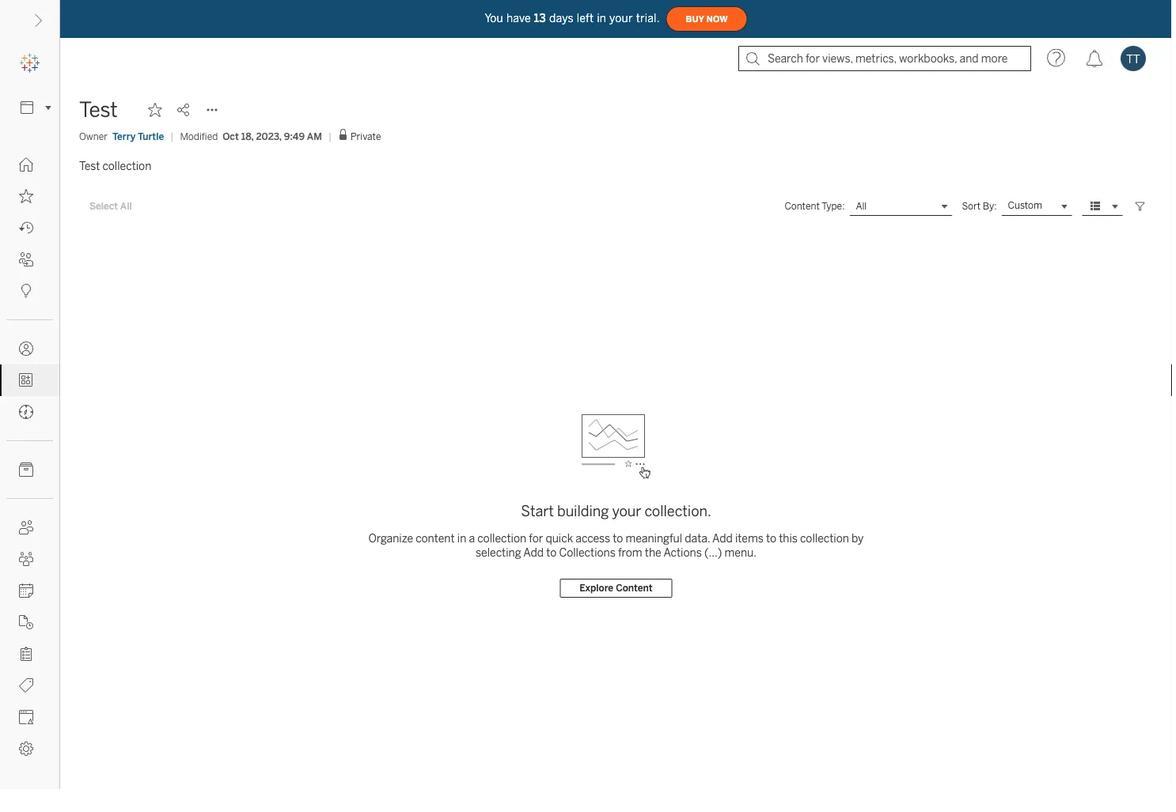 Task type: locate. For each thing, give the bounding box(es) containing it.
1 horizontal spatial content
[[785, 201, 820, 212]]

0 horizontal spatial in
[[457, 532, 466, 545]]

your up organize content in a collection for quick access to meaningful data. add items to this collection by selecting add to collections from the actions (...) menu.
[[612, 503, 641, 520]]

to left this at bottom
[[766, 532, 776, 545]]

| right "turtle"
[[170, 131, 174, 142]]

terry
[[112, 131, 136, 142]]

0 horizontal spatial content
[[616, 583, 653, 594]]

add up the (...)
[[712, 532, 733, 545]]

collection down terry
[[102, 159, 151, 172]]

1 vertical spatial test
[[79, 159, 100, 172]]

all
[[120, 201, 132, 212], [856, 201, 867, 212]]

0 vertical spatial your
[[609, 12, 633, 25]]

in
[[597, 12, 606, 25], [457, 532, 466, 545]]

1 | from the left
[[170, 131, 174, 142]]

1 horizontal spatial all
[[856, 201, 867, 212]]

|
[[170, 131, 174, 142], [328, 131, 332, 142]]

0 vertical spatial test
[[79, 98, 118, 122]]

type:
[[822, 201, 845, 212]]

private
[[351, 131, 381, 142]]

collection up selecting
[[477, 532, 526, 545]]

in inside organize content in a collection for quick access to meaningful data. add items to this collection by selecting add to collections from the actions (...) menu.
[[457, 532, 466, 545]]

add
[[712, 532, 733, 545], [523, 546, 544, 559]]

main navigation. press the up and down arrow keys to access links. element
[[0, 149, 59, 765]]

from
[[618, 546, 642, 559]]

trial.
[[636, 12, 660, 25]]

by:
[[983, 201, 997, 212]]

1 horizontal spatial to
[[613, 532, 623, 545]]

your
[[609, 12, 633, 25], [612, 503, 641, 520]]

| right am
[[328, 131, 332, 142]]

1 all from the left
[[120, 201, 132, 212]]

custom
[[1008, 200, 1042, 211]]

quick
[[546, 532, 573, 545]]

1 vertical spatial in
[[457, 532, 466, 545]]

in left a
[[457, 532, 466, 545]]

2 horizontal spatial collection
[[800, 532, 849, 545]]

9:49
[[284, 131, 305, 142]]

start
[[521, 503, 554, 520]]

sort by:
[[962, 201, 997, 212]]

now
[[706, 14, 728, 24]]

1 horizontal spatial |
[[328, 131, 332, 142]]

explore
[[580, 583, 613, 594]]

1 test from the top
[[79, 98, 118, 122]]

all inside select all button
[[120, 201, 132, 212]]

items
[[735, 532, 763, 545]]

buy now
[[686, 14, 728, 24]]

to
[[613, 532, 623, 545], [766, 532, 776, 545], [546, 546, 557, 559]]

select
[[89, 201, 118, 212]]

to down the quick at the bottom left of page
[[546, 546, 557, 559]]

terry turtle link
[[112, 129, 164, 144]]

2 all from the left
[[856, 201, 867, 212]]

test
[[79, 98, 118, 122], [79, 159, 100, 172]]

list view image
[[1088, 199, 1102, 214]]

2 test from the top
[[79, 159, 100, 172]]

add down for
[[523, 546, 544, 559]]

explore content
[[580, 583, 653, 594]]

the
[[645, 546, 661, 559]]

content
[[416, 532, 455, 545]]

meaningful
[[626, 532, 682, 545]]

in right left
[[597, 12, 606, 25]]

18,
[[241, 131, 254, 142]]

access
[[576, 532, 610, 545]]

your left the trial.
[[609, 12, 633, 25]]

collection left by
[[800, 532, 849, 545]]

test up owner
[[79, 98, 118, 122]]

buy now button
[[666, 6, 748, 32]]

navigation panel element
[[0, 47, 59, 765]]

Search for views, metrics, workbooks, and more text field
[[738, 46, 1031, 71]]

select all
[[89, 201, 132, 212]]

a
[[469, 532, 475, 545]]

content
[[785, 201, 820, 212], [616, 583, 653, 594]]

0 horizontal spatial all
[[120, 201, 132, 212]]

organize content in a collection for quick access to meaningful data. add items to this collection by selecting add to collections from the actions (...) menu.
[[368, 532, 864, 559]]

content left the "type:"
[[785, 201, 820, 212]]

to up from
[[613, 532, 623, 545]]

owner terry turtle | modified oct 18, 2023, 9:49 am |
[[79, 131, 332, 142]]

1 horizontal spatial add
[[712, 532, 733, 545]]

0 horizontal spatial add
[[523, 546, 544, 559]]

0 horizontal spatial |
[[170, 131, 174, 142]]

data.
[[685, 532, 710, 545]]

content type:
[[785, 201, 845, 212]]

1 vertical spatial content
[[616, 583, 653, 594]]

all right select
[[120, 201, 132, 212]]

organize
[[368, 532, 413, 545]]

test down owner
[[79, 159, 100, 172]]

oct
[[223, 131, 239, 142]]

owner
[[79, 131, 108, 142]]

1 horizontal spatial in
[[597, 12, 606, 25]]

content inside button
[[616, 583, 653, 594]]

collection.
[[644, 503, 711, 520]]

selecting
[[476, 546, 521, 559]]

content down from
[[616, 583, 653, 594]]

all right the "type:"
[[856, 201, 867, 212]]

collection
[[102, 159, 151, 172], [477, 532, 526, 545], [800, 532, 849, 545]]

building
[[557, 503, 609, 520]]

this
[[779, 532, 798, 545]]

1 horizontal spatial collection
[[477, 532, 526, 545]]



Task type: vqa. For each thing, say whether or not it's contained in the screenshot.
You
yes



Task type: describe. For each thing, give the bounding box(es) containing it.
explore content button
[[560, 579, 672, 598]]

2023,
[[256, 131, 282, 142]]

test collection
[[79, 159, 151, 172]]

0 vertical spatial content
[[785, 201, 820, 212]]

2 horizontal spatial to
[[766, 532, 776, 545]]

start building your collection.
[[521, 503, 711, 520]]

0 vertical spatial add
[[712, 532, 733, 545]]

0 vertical spatial in
[[597, 12, 606, 25]]

for
[[529, 532, 543, 545]]

custom button
[[1001, 197, 1072, 216]]

(...)
[[704, 546, 722, 559]]

have
[[506, 12, 531, 25]]

am
[[307, 131, 322, 142]]

modified
[[180, 131, 218, 142]]

sort
[[962, 201, 981, 212]]

collections
[[559, 546, 616, 559]]

all inside popup button
[[856, 201, 867, 212]]

actions
[[663, 546, 702, 559]]

left
[[577, 12, 594, 25]]

select all button
[[79, 197, 142, 216]]

test for test
[[79, 98, 118, 122]]

all button
[[849, 197, 952, 216]]

1 vertical spatial add
[[523, 546, 544, 559]]

you
[[485, 12, 503, 25]]

by
[[852, 532, 864, 545]]

13
[[534, 12, 546, 25]]

2 | from the left
[[328, 131, 332, 142]]

0 horizontal spatial collection
[[102, 159, 151, 172]]

1 vertical spatial your
[[612, 503, 641, 520]]

menu.
[[724, 546, 756, 559]]

turtle
[[138, 131, 164, 142]]

0 horizontal spatial to
[[546, 546, 557, 559]]

days
[[549, 12, 574, 25]]

you have 13 days left in your trial.
[[485, 12, 660, 25]]

test for test collection
[[79, 159, 100, 172]]

buy
[[686, 14, 704, 24]]



